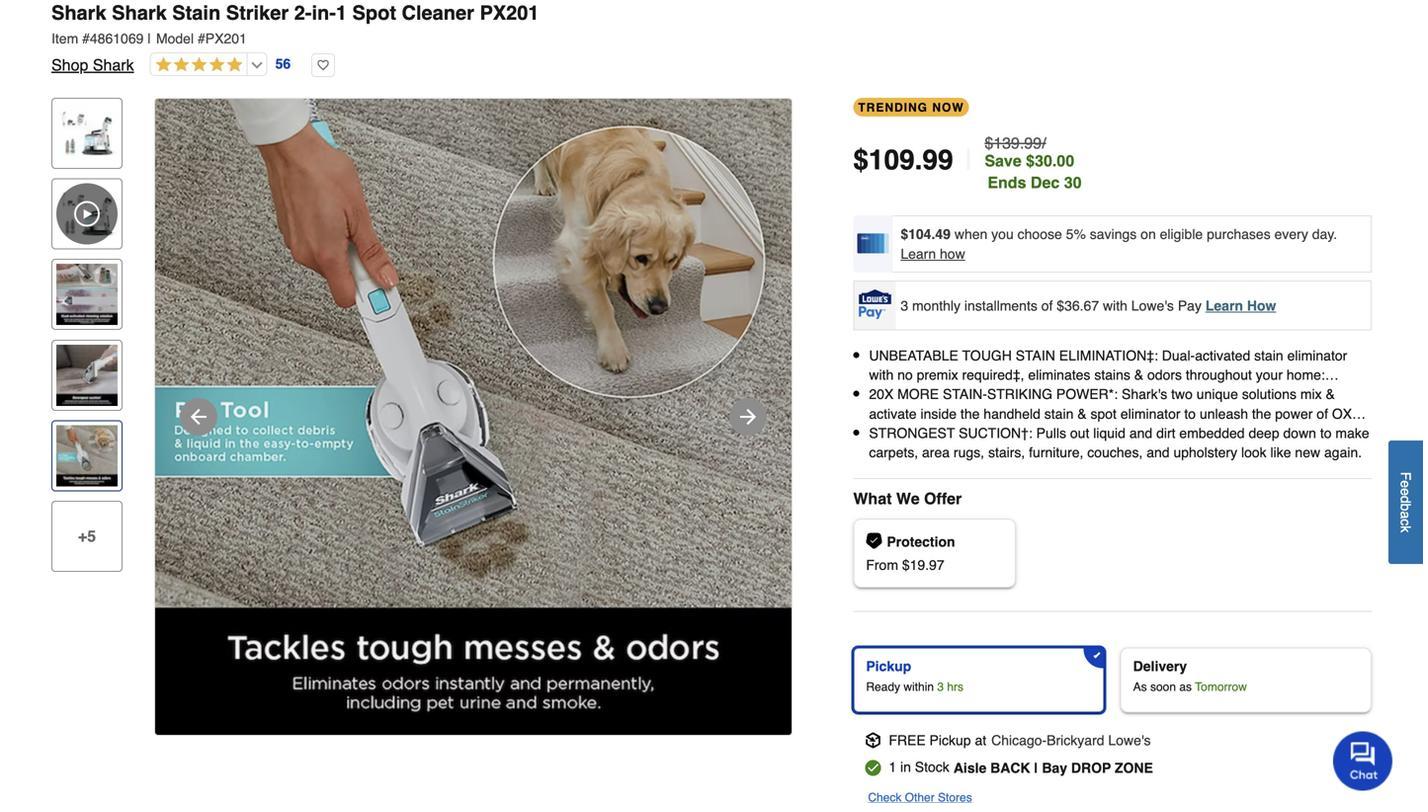 Task type: vqa. For each thing, say whether or not it's contained in the screenshot.
Piece)
no



Task type: describe. For each thing, give the bounding box(es) containing it.
elimination‡:
[[1060, 348, 1159, 364]]

no inside 20x more stain-striking power*: shark's two unique solutions mix & activate inside the handheld stain & spot eliminator to unleash the power of oxy delivering unbeatable tough stain elimination, with no premix required.
[[1179, 425, 1194, 441]]

of inside 20x more stain-striking power*: shark's two unique solutions mix & activate inside the handheld stain & spot eliminator to unleash the power of oxy delivering unbeatable tough stain elimination, with no premix required.
[[1317, 406, 1329, 422]]

now
[[933, 101, 965, 115]]

liquid
[[1094, 425, 1126, 441]]

area inside unbeatable tough stain elimination‡: dual-activated stain eliminator with no premix required‡, eliminates stains & odors throughout your home: carpets, area rugs, couches, upholstery, cars & more!
[[922, 387, 950, 403]]

99
[[923, 144, 954, 176]]

$19.97
[[903, 558, 945, 573]]

2-
[[294, 1, 312, 24]]

learn how button
[[901, 244, 966, 264]]

elimination,
[[1076, 425, 1146, 441]]

30
[[1064, 174, 1082, 192]]

$30.00
[[1026, 152, 1075, 170]]

1 the from the left
[[961, 406, 980, 422]]

0 vertical spatial of
[[1042, 298, 1053, 314]]

protection
[[887, 534, 956, 550]]

delivery
[[1134, 659, 1188, 675]]

how
[[1248, 298, 1277, 314]]

1 vertical spatial and
[[1147, 445, 1170, 461]]

bay
[[1042, 761, 1068, 777]]

eliminator inside 20x more stain-striking power*: shark's two unique solutions mix & activate inside the handheld stain & spot eliminator to unleash the power of oxy delivering unbeatable tough stain elimination, with no premix required.
[[1121, 406, 1181, 422]]

0 vertical spatial lowe's
[[1132, 298, 1174, 314]]

no inside unbeatable tough stain elimination‡: dual-activated stain eliminator with no premix required‡, eliminates stains & odors throughout your home: carpets, area rugs, couches, upholstery, cars & more!
[[898, 367, 913, 383]]

arrow left image
[[187, 405, 211, 429]]

pay
[[1178, 298, 1202, 314]]

activated
[[1195, 348, 1251, 364]]

20x
[[869, 387, 894, 403]]

eliminator inside unbeatable tough stain elimination‡: dual-activated stain eliminator with no premix required‡, eliminates stains & odors throughout your home: carpets, area rugs, couches, upholstery, cars & more!
[[1288, 348, 1348, 364]]

striking
[[988, 387, 1053, 403]]

f e e d b a c k button
[[1389, 441, 1424, 564]]

in
[[901, 760, 911, 776]]

dual-
[[1162, 348, 1195, 364]]

every
[[1275, 226, 1309, 242]]

0 vertical spatial px201
[[480, 1, 539, 24]]

home:
[[1287, 367, 1326, 383]]

inside
[[921, 406, 957, 422]]

premix inside unbeatable tough stain elimination‡: dual-activated stain eliminator with no premix required‡, eliminates stains & odors throughout your home: carpets, area rugs, couches, upholstery, cars & more!
[[917, 367, 959, 383]]

$36.67
[[1057, 298, 1099, 314]]

cleaner
[[402, 1, 474, 24]]

area inside strongest suction†: pulls out liquid and dirt embedded deep down to make carpets, area rugs, stairs, furniture, couches, and upholstery look like new again.
[[922, 445, 950, 461]]

from
[[866, 558, 899, 573]]

strongest suction†: pulls out liquid and dirt embedded deep down to make carpets, area rugs, stairs, furniture, couches, and upholstery look like new again.
[[869, 425, 1370, 461]]

oxy
[[1333, 406, 1362, 422]]

power*:
[[1057, 387, 1118, 403]]

when
[[955, 226, 988, 242]]

1 horizontal spatial pickup
[[930, 733, 971, 749]]

monthly
[[913, 298, 961, 314]]

you
[[992, 226, 1014, 242]]

your
[[1256, 367, 1283, 383]]

| inside 1 in stock aisle back | bay drop zone
[[1035, 761, 1038, 777]]

as
[[1134, 681, 1147, 695]]

shark's
[[1122, 387, 1168, 403]]

what
[[854, 490, 892, 508]]

suction†:
[[959, 425, 1033, 441]]

c
[[1398, 519, 1414, 526]]

$
[[854, 144, 869, 176]]

pulls
[[1037, 425, 1067, 441]]

free
[[889, 733, 926, 749]]

soon
[[1151, 681, 1177, 695]]

eligible
[[1160, 226, 1203, 242]]

dirt
[[1157, 425, 1176, 441]]

unleash
[[1200, 406, 1249, 422]]

throughout
[[1186, 367, 1252, 383]]

& right mix
[[1326, 387, 1336, 403]]

furniture,
[[1029, 445, 1084, 461]]

1 inside shark shark stain striker 2-in-1 spot cleaner px201 item # 4861069 | model # px201
[[336, 1, 347, 24]]

shark  #px201 - 4 image
[[155, 99, 792, 736]]

2 vertical spatial stain
[[1043, 425, 1073, 441]]

1 horizontal spatial learn
[[1206, 298, 1244, 314]]

on
[[1141, 226, 1156, 242]]

again.
[[1325, 445, 1363, 461]]

1 e from the top
[[1398, 481, 1414, 488]]

stains
[[1095, 367, 1131, 383]]

power
[[1276, 406, 1313, 422]]

cars
[[1118, 387, 1145, 403]]

2 e from the top
[[1398, 488, 1414, 496]]

20x more stain-striking power*: shark's two unique solutions mix & activate inside the handheld stain & spot eliminator to unleash the power of oxy delivering unbeatable tough stain elimination, with no premix required.
[[869, 387, 1362, 441]]

ready
[[866, 681, 901, 695]]

0 vertical spatial with
[[1103, 298, 1128, 314]]

1 horizontal spatial |
[[965, 143, 973, 177]]

more!
[[1161, 387, 1197, 403]]

4861069
[[90, 31, 144, 46]]

with inside unbeatable tough stain elimination‡: dual-activated stain eliminator with no premix required‡, eliminates stains & odors throughout your home: carpets, area rugs, couches, upholstery, cars & more!
[[869, 367, 894, 383]]

carpets, inside unbeatable tough stain elimination‡: dual-activated stain eliminator with no premix required‡, eliminates stains & odors throughout your home: carpets, area rugs, couches, upholstery, cars & more!
[[869, 387, 919, 403]]

1 vertical spatial lowe's
[[1109, 733, 1151, 749]]

as
[[1180, 681, 1192, 695]]

+5
[[78, 527, 96, 546]]

item number 4 8 6 1 0 6 9 and model number p x 2 0 1 element
[[51, 29, 1372, 48]]

stain
[[1016, 348, 1056, 364]]

required‡,
[[962, 367, 1025, 383]]

savings
[[1090, 226, 1137, 242]]

109
[[869, 144, 915, 176]]

eliminates
[[1029, 367, 1091, 383]]

ends
[[988, 174, 1027, 192]]

upholstery,
[[1048, 387, 1115, 403]]

choose
[[1018, 226, 1063, 242]]

4.9 stars image
[[151, 56, 243, 75]]

shop shark
[[51, 56, 134, 74]]

offer
[[924, 490, 962, 508]]

how
[[940, 246, 966, 262]]

deep
[[1249, 425, 1280, 441]]

& down upholstery,
[[1078, 406, 1087, 422]]

option group containing pickup
[[846, 640, 1380, 721]]

0 horizontal spatial 3
[[901, 298, 909, 314]]

hrs
[[947, 681, 964, 695]]

look
[[1242, 445, 1267, 461]]

stairs,
[[989, 445, 1026, 461]]

upholstery
[[1174, 445, 1238, 461]]



Task type: locate. For each thing, give the bounding box(es) containing it.
0 vertical spatial |
[[148, 31, 151, 46]]

0 horizontal spatial pickup
[[866, 659, 912, 675]]

drop
[[1072, 761, 1111, 777]]

shark for shop
[[93, 56, 134, 74]]

0 vertical spatial pickup
[[866, 659, 912, 675]]

rugs,
[[954, 387, 985, 403], [954, 445, 985, 461]]

1 # from the left
[[82, 31, 90, 46]]

0 horizontal spatial to
[[1185, 406, 1196, 422]]

1 left spot
[[336, 1, 347, 24]]

0 horizontal spatial #
[[82, 31, 90, 46]]

unique
[[1197, 387, 1239, 403]]

and left dirt
[[1130, 425, 1153, 441]]

to down the two
[[1185, 406, 1196, 422]]

| right 99
[[965, 143, 973, 177]]

premix up more
[[917, 367, 959, 383]]

d
[[1398, 496, 1414, 504]]

delivery as soon as tomorrow
[[1134, 659, 1248, 695]]

$104.49
[[901, 226, 951, 242]]

spot
[[1091, 406, 1117, 422]]

0 vertical spatial no
[[898, 367, 913, 383]]

0 horizontal spatial of
[[1042, 298, 1053, 314]]

1 vertical spatial |
[[965, 143, 973, 177]]

lowe's up zone
[[1109, 733, 1151, 749]]

rugs, down required‡,
[[954, 387, 985, 403]]

trending
[[858, 101, 928, 115]]

lowe's left the pay
[[1132, 298, 1174, 314]]

like
[[1271, 445, 1292, 461]]

mix
[[1301, 387, 1322, 403]]

model
[[156, 31, 194, 46]]

with inside 20x more stain-striking power*: shark's two unique solutions mix & activate inside the handheld stain & spot eliminator to unleash the power of oxy delivering unbeatable tough stain elimination, with no premix required.
[[1150, 425, 1175, 441]]

$139.99 /
[[985, 134, 1047, 152]]

shark  #px201 - thumbnail image
[[56, 103, 118, 164]]

couches, up handheld
[[989, 387, 1044, 403]]

learn inside $104.49 when you choose 5% savings on eligible purchases every day. learn how
[[901, 246, 936, 262]]

1 vertical spatial 1
[[889, 760, 897, 776]]

px201 right cleaner
[[480, 1, 539, 24]]

0 vertical spatial carpets,
[[869, 387, 919, 403]]

1 vertical spatial pickup
[[930, 733, 971, 749]]

1 left in
[[889, 760, 897, 776]]

area up inside
[[922, 387, 950, 403]]

the up deep
[[1253, 406, 1272, 422]]

learn right the pay
[[1206, 298, 1244, 314]]

item
[[51, 31, 78, 46]]

lowe's
[[1132, 298, 1174, 314], [1109, 733, 1151, 749]]

1 rugs, from the top
[[954, 387, 985, 403]]

eliminator up home:
[[1288, 348, 1348, 364]]

of down mix
[[1317, 406, 1329, 422]]

dec
[[1031, 174, 1060, 192]]

3 left hrs
[[938, 681, 944, 695]]

1 horizontal spatial to
[[1321, 425, 1332, 441]]

$ 109 . 99
[[854, 144, 954, 176]]

unbeatable
[[869, 348, 959, 364]]

0 horizontal spatial no
[[898, 367, 913, 383]]

0 vertical spatial couches,
[[989, 387, 1044, 403]]

0 vertical spatial and
[[1130, 425, 1153, 441]]

premix down unleash
[[1198, 425, 1239, 441]]

1 horizontal spatial 3
[[938, 681, 944, 695]]

0 vertical spatial learn
[[901, 246, 936, 262]]

at
[[975, 733, 987, 749]]

2 horizontal spatial with
[[1150, 425, 1175, 441]]

1 horizontal spatial couches,
[[1088, 445, 1143, 461]]

0 vertical spatial rugs,
[[954, 387, 985, 403]]

1 vertical spatial no
[[1179, 425, 1194, 441]]

with up 20x
[[869, 367, 894, 383]]

couches, inside strongest suction†: pulls out liquid and dirt embedded deep down to make carpets, area rugs, stairs, furniture, couches, and upholstery look like new again.
[[1088, 445, 1143, 461]]

0 vertical spatial premix
[[917, 367, 959, 383]]

shark  #px201 - thumbnail2 image
[[56, 264, 118, 325]]

0 horizontal spatial learn
[[901, 246, 936, 262]]

1 horizontal spatial premix
[[1198, 425, 1239, 441]]

0 vertical spatial eliminator
[[1288, 348, 1348, 364]]

learn how link
[[1206, 298, 1277, 314]]

and down dirt
[[1147, 445, 1170, 461]]

shark up 4861069
[[112, 1, 167, 24]]

check circle filled image
[[865, 761, 881, 777]]

couches, inside unbeatable tough stain elimination‡: dual-activated stain eliminator with no premix required‡, eliminates stains & odors throughout your home: carpets, area rugs, couches, upholstery, cars & more!
[[989, 387, 1044, 403]]

2 # from the left
[[198, 31, 205, 46]]

shark up item
[[51, 1, 106, 24]]

1 carpets, from the top
[[869, 387, 919, 403]]

px201 down stain
[[205, 31, 247, 46]]

learn
[[901, 246, 936, 262], [1206, 298, 1244, 314]]

shop
[[51, 56, 88, 74]]

0 horizontal spatial with
[[869, 367, 894, 383]]

with down more!
[[1150, 425, 1175, 441]]

shark for shark
[[112, 1, 167, 24]]

purchases
[[1207, 226, 1271, 242]]

pickup ready within 3 hrs
[[866, 659, 964, 695]]

save $30.00 ends dec 30
[[985, 152, 1082, 192]]

1 vertical spatial 3
[[938, 681, 944, 695]]

required.
[[1243, 425, 1298, 441]]

save
[[985, 152, 1022, 170]]

brickyard
[[1047, 733, 1105, 749]]

we
[[897, 490, 920, 508]]

1 horizontal spatial eliminator
[[1288, 348, 1348, 364]]

| inside shark shark stain striker 2-in-1 spot cleaner px201 item # 4861069 | model # px201
[[148, 31, 151, 46]]

# down stain
[[198, 31, 205, 46]]

0 horizontal spatial premix
[[917, 367, 959, 383]]

arrow right image
[[737, 405, 760, 429]]

premix inside 20x more stain-striking power*: shark's two unique solutions mix & activate inside the handheld stain & spot eliminator to unleash the power of oxy delivering unbeatable tough stain elimination, with no premix required.
[[1198, 425, 1239, 441]]

unbeatable tough stain elimination‡: dual-activated stain eliminator with no premix required‡, eliminates stains & odors throughout your home: carpets, area rugs, couches, upholstery, cars & more!
[[869, 348, 1348, 403]]

stain up furniture,
[[1043, 425, 1073, 441]]

| left bay
[[1035, 761, 1038, 777]]

lowes pay logo image
[[856, 290, 895, 319]]

pickup image
[[865, 733, 881, 749]]

striker
[[226, 1, 289, 24]]

f
[[1398, 472, 1414, 481]]

protection plan filled image
[[866, 533, 882, 549]]

3 inside the pickup ready within 3 hrs
[[938, 681, 944, 695]]

new
[[1296, 445, 1321, 461]]

shark shark stain striker 2-in-1 spot cleaner px201 item # 4861069 | model # px201
[[51, 1, 539, 46]]

0 vertical spatial 1
[[336, 1, 347, 24]]

two
[[1172, 387, 1193, 403]]

to inside 20x more stain-striking power*: shark's two unique solutions mix & activate inside the handheld stain & spot eliminator to unleash the power of oxy delivering unbeatable tough stain elimination, with no premix required.
[[1185, 406, 1196, 422]]

to up again.
[[1321, 425, 1332, 441]]

1 vertical spatial stain
[[1045, 406, 1074, 422]]

learn down $104.49
[[901, 246, 936, 262]]

1 vertical spatial px201
[[205, 31, 247, 46]]

# right item
[[82, 31, 90, 46]]

2 carpets, from the top
[[869, 445, 919, 461]]

1 horizontal spatial px201
[[480, 1, 539, 24]]

down
[[1284, 425, 1317, 441]]

rugs, inside strongest suction†: pulls out liquid and dirt embedded deep down to make carpets, area rugs, stairs, furniture, couches, and upholstery look like new again.
[[954, 445, 985, 461]]

stain up pulls
[[1045, 406, 1074, 422]]

& right cars
[[1148, 387, 1158, 403]]

0 horizontal spatial couches,
[[989, 387, 1044, 403]]

pickup
[[866, 659, 912, 675], [930, 733, 971, 749]]

unbeatable
[[932, 425, 1001, 441]]

0 vertical spatial area
[[922, 387, 950, 403]]

0 horizontal spatial 1
[[336, 1, 347, 24]]

e
[[1398, 481, 1414, 488], [1398, 488, 1414, 496]]

carpets, down delivering
[[869, 445, 919, 461]]

activate
[[869, 406, 917, 422]]

2 horizontal spatial |
[[1035, 761, 1038, 777]]

no down unbeatable
[[898, 367, 913, 383]]

2 the from the left
[[1253, 406, 1272, 422]]

k
[[1398, 526, 1414, 533]]

0 vertical spatial to
[[1185, 406, 1196, 422]]

pickup left at
[[930, 733, 971, 749]]

f e e d b a c k
[[1398, 472, 1414, 533]]

2 vertical spatial with
[[1150, 425, 1175, 441]]

1 horizontal spatial no
[[1179, 425, 1194, 441]]

in-
[[312, 1, 336, 24]]

0 horizontal spatial eliminator
[[1121, 406, 1181, 422]]

free pickup at chicago-brickyard lowe's
[[889, 733, 1151, 749]]

1 vertical spatial of
[[1317, 406, 1329, 422]]

1 vertical spatial to
[[1321, 425, 1332, 441]]

1 vertical spatial learn
[[1206, 298, 1244, 314]]

pickup inside the pickup ready within 3 hrs
[[866, 659, 912, 675]]

handheld
[[984, 406, 1041, 422]]

trending now
[[858, 101, 965, 115]]

0 horizontal spatial the
[[961, 406, 980, 422]]

2 area from the top
[[922, 445, 950, 461]]

1 inside 1 in stock aisle back | bay drop zone
[[889, 760, 897, 776]]

3 right lowes pay logo
[[901, 298, 909, 314]]

& up shark's
[[1135, 367, 1144, 383]]

1 horizontal spatial of
[[1317, 406, 1329, 422]]

3
[[901, 298, 909, 314], [938, 681, 944, 695]]

heart outline image
[[312, 53, 335, 77]]

pickup up the 'ready'
[[866, 659, 912, 675]]

1 vertical spatial area
[[922, 445, 950, 461]]

shark
[[51, 1, 106, 24], [112, 1, 167, 24], [93, 56, 134, 74]]

stain up the your
[[1255, 348, 1284, 364]]

stain inside unbeatable tough stain elimination‡: dual-activated stain eliminator with no premix required‡, eliminates stains & odors throughout your home: carpets, area rugs, couches, upholstery, cars & more!
[[1255, 348, 1284, 364]]

with right $36.67
[[1103, 298, 1128, 314]]

0 horizontal spatial |
[[148, 31, 151, 46]]

tomorrow
[[1196, 681, 1248, 695]]

chicago-
[[992, 733, 1047, 749]]

the up unbeatable
[[961, 406, 980, 422]]

out
[[1071, 425, 1090, 441]]

of left $36.67
[[1042, 298, 1053, 314]]

option group
[[846, 640, 1380, 721]]

2 rugs, from the top
[[954, 445, 985, 461]]

b
[[1398, 504, 1414, 511]]

1 horizontal spatial the
[[1253, 406, 1272, 422]]

carpets, inside strongest suction†: pulls out liquid and dirt embedded deep down to make carpets, area rugs, stairs, furniture, couches, and upholstery look like new again.
[[869, 445, 919, 461]]

couches, down elimination,
[[1088, 445, 1143, 461]]

premix
[[917, 367, 959, 383], [1198, 425, 1239, 441]]

zone
[[1115, 761, 1154, 777]]

chat invite button image
[[1334, 731, 1394, 791]]

0 vertical spatial stain
[[1255, 348, 1284, 364]]

shark  #px201 - thumbnail4 image
[[56, 425, 118, 487]]

1 horizontal spatial #
[[198, 31, 205, 46]]

carpets, up activate at the bottom
[[869, 387, 919, 403]]

rugs, inside unbeatable tough stain elimination‡: dual-activated stain eliminator with no premix required‡, eliminates stains & odors throughout your home: carpets, area rugs, couches, upholstery, cars & more!
[[954, 387, 985, 403]]

1 vertical spatial carpets,
[[869, 445, 919, 461]]

1 in stock aisle back | bay drop zone
[[889, 760, 1154, 777]]

more
[[898, 387, 939, 403]]

1 vertical spatial premix
[[1198, 425, 1239, 441]]

couches,
[[989, 387, 1044, 403], [1088, 445, 1143, 461]]

protection from $19.97
[[866, 534, 956, 573]]

eliminator down shark's
[[1121, 406, 1181, 422]]

embedded
[[1180, 425, 1245, 441]]

rugs, down unbeatable
[[954, 445, 985, 461]]

1 area from the top
[[922, 387, 950, 403]]

1 vertical spatial rugs,
[[954, 445, 985, 461]]

1 horizontal spatial with
[[1103, 298, 1128, 314]]

1 vertical spatial couches,
[[1088, 445, 1143, 461]]

to inside strongest suction†: pulls out liquid and dirt embedded deep down to make carpets, area rugs, stairs, furniture, couches, and upholstery look like new again.
[[1321, 425, 1332, 441]]

e up d
[[1398, 481, 1414, 488]]

a
[[1398, 511, 1414, 519]]

1 horizontal spatial 1
[[889, 760, 897, 776]]

stain
[[172, 1, 221, 24]]

no right dirt
[[1179, 425, 1194, 441]]

3 monthly installments of $36.67 with lowe's pay learn how
[[901, 298, 1277, 314]]

no
[[898, 367, 913, 383], [1179, 425, 1194, 441]]

e up b
[[1398, 488, 1414, 496]]

0 vertical spatial 3
[[901, 298, 909, 314]]

1
[[336, 1, 347, 24], [889, 760, 897, 776]]

shark  #px201 - thumbnail3 image
[[56, 345, 118, 406]]

1 vertical spatial eliminator
[[1121, 406, 1181, 422]]

area down strongest
[[922, 445, 950, 461]]

/
[[1042, 134, 1047, 152]]

within
[[904, 681, 934, 695]]

shark down 4861069
[[93, 56, 134, 74]]

| left model
[[148, 31, 151, 46]]

1 vertical spatial with
[[869, 367, 894, 383]]

2 vertical spatial |
[[1035, 761, 1038, 777]]

back
[[991, 761, 1031, 777]]

0 horizontal spatial px201
[[205, 31, 247, 46]]



